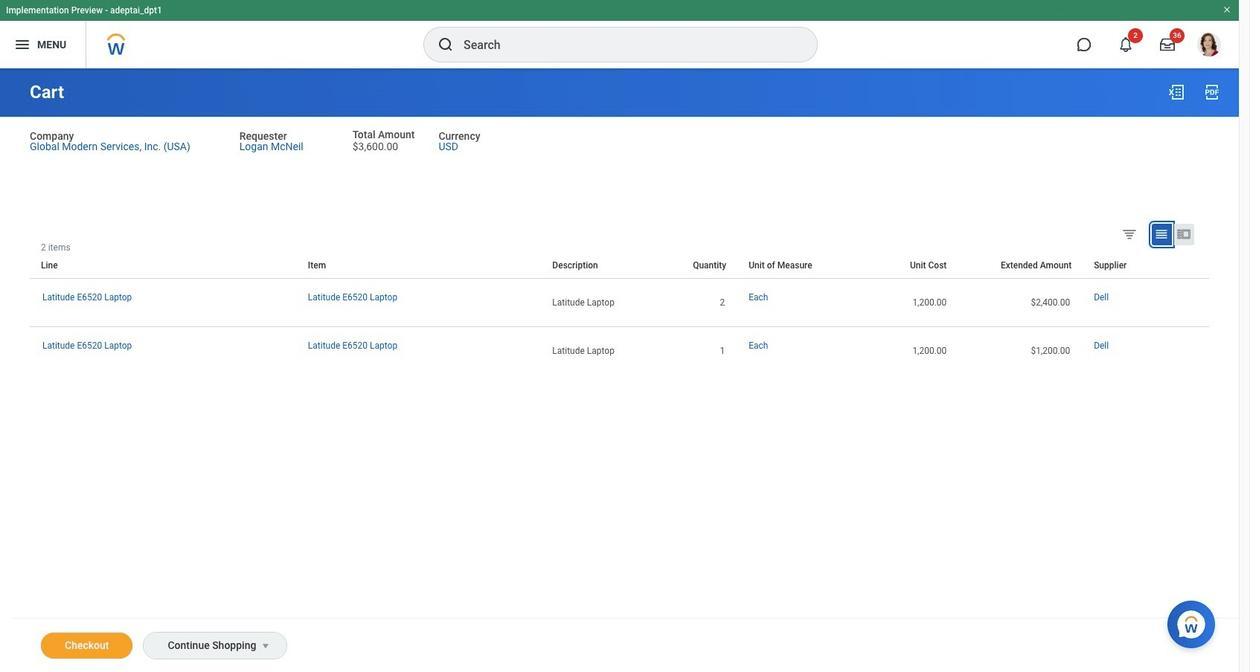 Task type: locate. For each thing, give the bounding box(es) containing it.
search image
[[437, 36, 455, 54]]

main content
[[0, 68, 1239, 673]]

view printable version (pdf) image
[[1203, 83, 1221, 101]]

select to filter grid data image
[[1121, 226, 1138, 242]]

toolbar
[[1198, 242, 1209, 253]]

notifications large image
[[1118, 37, 1133, 52]]

Toggle to Grid view radio
[[1152, 224, 1172, 245]]

banner
[[0, 0, 1239, 68]]

option group
[[1118, 223, 1205, 248]]

close environment banner image
[[1223, 5, 1231, 14]]



Task type: vqa. For each thing, say whether or not it's contained in the screenshot.
search icon on the top left of the page
yes



Task type: describe. For each thing, give the bounding box(es) containing it.
caret down image
[[257, 641, 275, 653]]

justify image
[[13, 36, 31, 54]]

export to excel image
[[1167, 83, 1185, 101]]

Search Workday  search field
[[464, 28, 786, 61]]

toggle to grid view image
[[1154, 227, 1169, 242]]

inbox large image
[[1160, 37, 1175, 52]]

profile logan mcneil image
[[1197, 33, 1221, 60]]

toggle to list detail view image
[[1176, 227, 1191, 242]]

Toggle to List Detail view radio
[[1174, 224, 1194, 245]]



